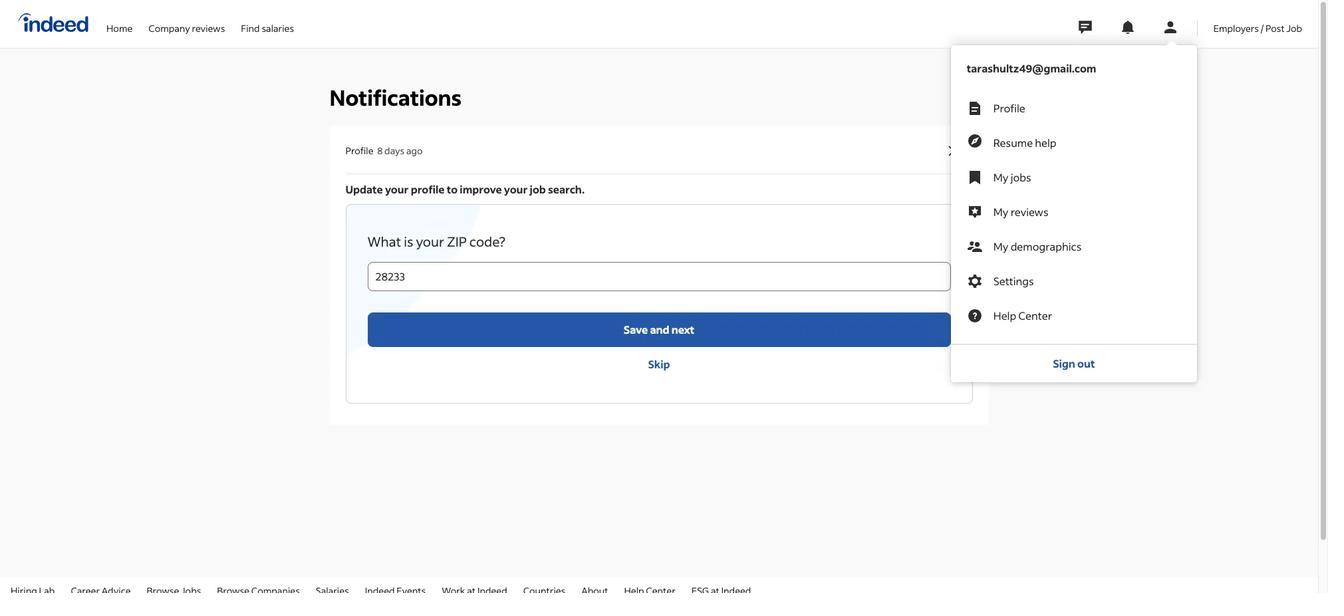 Task type: describe. For each thing, give the bounding box(es) containing it.
employers / post job link
[[1214, 0, 1302, 45]]

employers / post job
[[1214, 22, 1302, 34]]

my jobs link
[[951, 160, 1197, 195]]

save
[[624, 323, 648, 336]]

home
[[106, 22, 133, 34]]

jobs
[[1011, 170, 1031, 184]]

help center
[[994, 309, 1052, 323]]

2 horizontal spatial your
[[504, 182, 528, 196]]

ago
[[406, 145, 423, 157]]

/
[[1261, 22, 1264, 34]]

my for my demographics
[[994, 239, 1009, 253]]

0 horizontal spatial your
[[385, 182, 409, 196]]

find salaries link
[[241, 0, 294, 45]]

save and next
[[624, 323, 695, 336]]

next
[[672, 323, 695, 336]]

my reviews
[[994, 205, 1049, 219]]

days
[[385, 145, 405, 157]]

notifications
[[330, 84, 462, 111]]

job
[[530, 182, 546, 196]]

help
[[994, 309, 1016, 323]]

messages unread count 0 image
[[1077, 14, 1094, 41]]

improve
[[460, 182, 502, 196]]

home link
[[106, 0, 133, 45]]

tarashultz49@gmail.com
[[967, 61, 1097, 75]]

find salaries
[[241, 22, 294, 34]]

profile for profile
[[994, 101, 1026, 115]]

what
[[367, 233, 401, 250]]

out
[[1078, 357, 1095, 370]]

profile 8 days ago
[[346, 145, 423, 157]]

what is your zip code?
[[367, 233, 506, 250]]

update
[[346, 182, 383, 196]]

my for my reviews
[[994, 205, 1009, 219]]

post
[[1266, 22, 1285, 34]]

notifications main content
[[0, 0, 1318, 577]]

sign out
[[1053, 357, 1095, 370]]

settings
[[994, 274, 1034, 288]]



Task type: locate. For each thing, give the bounding box(es) containing it.
find
[[241, 22, 260, 34]]

0 horizontal spatial reviews
[[192, 22, 225, 34]]

reviews up my demographics
[[1011, 205, 1049, 219]]

reviews inside my reviews link
[[1011, 205, 1049, 219]]

1 horizontal spatial profile
[[994, 101, 1026, 115]]

resume help link
[[951, 126, 1197, 160]]

profile
[[994, 101, 1026, 115], [346, 145, 374, 157]]

settings link
[[951, 264, 1197, 299]]

1 horizontal spatial your
[[416, 233, 444, 250]]

my demographics link
[[951, 229, 1197, 264]]

skip link
[[367, 347, 951, 382]]

zip
[[447, 233, 467, 250]]

save and next button
[[367, 313, 951, 347]]

1 vertical spatial profile
[[346, 145, 374, 157]]

0 vertical spatial my
[[994, 170, 1009, 184]]

reviews right company
[[192, 22, 225, 34]]

my jobs
[[994, 170, 1031, 184]]

2 vertical spatial my
[[994, 239, 1009, 253]]

my up settings
[[994, 239, 1009, 253]]

8
[[377, 145, 383, 157]]

company reviews
[[149, 22, 225, 34]]

profile up resume
[[994, 101, 1026, 115]]

company reviews link
[[149, 0, 225, 45]]

my for my jobs
[[994, 170, 1009, 184]]

resume
[[994, 136, 1033, 150]]

and
[[650, 323, 669, 336]]

help center link
[[951, 299, 1197, 333]]

notifications unread count 0 image
[[1120, 19, 1136, 35]]

dismiss profile from 8 days ago notification image
[[946, 143, 961, 159]]

resume help
[[994, 136, 1057, 150]]

0 horizontal spatial profile
[[346, 145, 374, 157]]

sign out link
[[951, 345, 1197, 382]]

sign
[[1053, 357, 1075, 370]]

reviews for my reviews
[[1011, 205, 1049, 219]]

profile left 8
[[346, 145, 374, 157]]

job
[[1287, 22, 1302, 34]]

reviews inside company reviews link
[[192, 22, 225, 34]]

my left the jobs
[[994, 170, 1009, 184]]

profile
[[411, 182, 445, 196]]

reviews for company reviews
[[192, 22, 225, 34]]

0 vertical spatial profile
[[994, 101, 1026, 115]]

1 vertical spatial my
[[994, 205, 1009, 219]]

employers
[[1214, 22, 1259, 34]]

profile link
[[951, 91, 1197, 126]]

2 my from the top
[[994, 205, 1009, 219]]

skip
[[648, 357, 670, 371]]

is
[[404, 233, 413, 250]]

update your profile to improve your job search.
[[346, 182, 585, 196]]

my demographics
[[994, 239, 1082, 253]]

search.
[[548, 182, 585, 196]]

0 vertical spatial reviews
[[192, 22, 225, 34]]

demographics
[[1011, 239, 1082, 253]]

your left the profile
[[385, 182, 409, 196]]

reviews
[[192, 22, 225, 34], [1011, 205, 1049, 219]]

1 vertical spatial reviews
[[1011, 205, 1049, 219]]

my reviews link
[[951, 195, 1197, 229]]

salaries
[[262, 22, 294, 34]]

help
[[1035, 136, 1057, 150]]

account image
[[1163, 19, 1179, 35]]

profile for profile 8 days ago
[[346, 145, 374, 157]]

What is your ZIP code? field
[[367, 262, 951, 291]]

company
[[149, 22, 190, 34]]

1 my from the top
[[994, 170, 1009, 184]]

3 my from the top
[[994, 239, 1009, 253]]

your right is
[[416, 233, 444, 250]]

1 horizontal spatial reviews
[[1011, 205, 1049, 219]]

your
[[385, 182, 409, 196], [504, 182, 528, 196], [416, 233, 444, 250]]

my down my jobs
[[994, 205, 1009, 219]]

your left job
[[504, 182, 528, 196]]

to
[[447, 182, 458, 196]]

code?
[[469, 233, 506, 250]]

my
[[994, 170, 1009, 184], [994, 205, 1009, 219], [994, 239, 1009, 253]]

center
[[1019, 309, 1052, 323]]



Task type: vqa. For each thing, say whether or not it's contained in the screenshot.
left Fine
no



